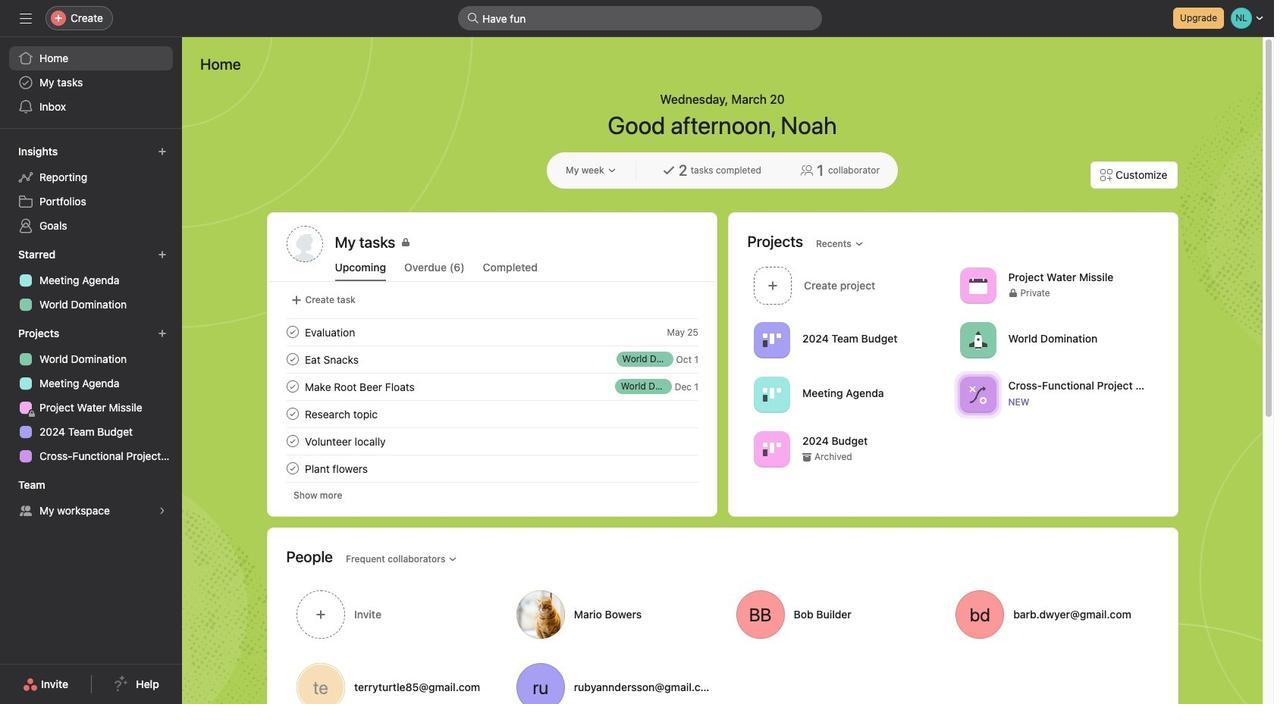 Task type: describe. For each thing, give the bounding box(es) containing it.
projects element
[[0, 320, 182, 472]]

prominent image
[[467, 12, 479, 24]]

mark complete checkbox for 1st list item from the bottom of the page
[[283, 460, 302, 478]]

4 list item from the top
[[268, 401, 716, 428]]

new project or portfolio image
[[158, 329, 167, 338]]

calendar image
[[969, 277, 987, 295]]

Search tasks, projects, and more text field
[[458, 6, 822, 30]]

mark complete checkbox for 3rd list item from the bottom of the page
[[283, 378, 302, 396]]

2 mark complete checkbox from the top
[[283, 350, 302, 369]]

mark complete image for mark complete option corresponding to 3rd list item from the bottom of the page
[[283, 378, 302, 396]]

5 list item from the top
[[268, 455, 716, 482]]

2 board image from the top
[[763, 386, 781, 404]]

mark complete image for 1st mark complete checkbox from the bottom of the page
[[283, 432, 302, 451]]

mark complete image for second mark complete checkbox from the top
[[283, 350, 302, 369]]

add profile photo image
[[286, 226, 323, 262]]

mark complete image for mark complete option corresponding to fourth list item
[[283, 405, 302, 423]]

mark complete image for 3rd mark complete checkbox from the bottom
[[283, 323, 302, 341]]

hide sidebar image
[[20, 12, 32, 24]]



Task type: vqa. For each thing, say whether or not it's contained in the screenshot.
list item
yes



Task type: locate. For each thing, give the bounding box(es) containing it.
4 mark complete image from the top
[[283, 432, 302, 451]]

0 vertical spatial board image
[[763, 331, 781, 349]]

rocket image
[[969, 331, 987, 349]]

board image
[[763, 331, 781, 349], [763, 386, 781, 404]]

0 vertical spatial mark complete image
[[283, 323, 302, 341]]

0 vertical spatial mark complete checkbox
[[283, 323, 302, 341]]

1 mark complete checkbox from the top
[[283, 378, 302, 396]]

2 vertical spatial mark complete checkbox
[[283, 460, 302, 478]]

mark complete image
[[283, 350, 302, 369], [283, 378, 302, 396], [283, 405, 302, 423], [283, 432, 302, 451]]

1 vertical spatial mark complete checkbox
[[283, 405, 302, 423]]

mark complete image for mark complete option associated with 1st list item from the bottom of the page
[[283, 460, 302, 478]]

1 mark complete checkbox from the top
[[283, 323, 302, 341]]

2 vertical spatial mark complete checkbox
[[283, 432, 302, 451]]

3 mark complete image from the top
[[283, 405, 302, 423]]

2 mark complete checkbox from the top
[[283, 405, 302, 423]]

1 vertical spatial board image
[[763, 386, 781, 404]]

2 mark complete image from the top
[[283, 378, 302, 396]]

2 mark complete image from the top
[[283, 460, 302, 478]]

Mark complete checkbox
[[283, 378, 302, 396], [283, 405, 302, 423], [283, 460, 302, 478]]

1 mark complete image from the top
[[283, 323, 302, 341]]

add items to starred image
[[158, 250, 167, 259]]

line_and_symbols image
[[969, 386, 987, 404]]

mark complete image
[[283, 323, 302, 341], [283, 460, 302, 478]]

insights element
[[0, 138, 182, 241]]

1 vertical spatial mark complete checkbox
[[283, 350, 302, 369]]

None field
[[458, 6, 822, 30]]

3 list item from the top
[[268, 373, 716, 401]]

1 mark complete image from the top
[[283, 350, 302, 369]]

see details, my workspace image
[[158, 507, 167, 516]]

teams element
[[0, 472, 182, 526]]

0 vertical spatial mark complete checkbox
[[283, 378, 302, 396]]

global element
[[0, 37, 182, 128]]

new insights image
[[158, 147, 167, 156]]

mark complete checkbox for fourth list item
[[283, 405, 302, 423]]

1 vertical spatial mark complete image
[[283, 460, 302, 478]]

list item
[[268, 319, 716, 346], [268, 346, 716, 373], [268, 373, 716, 401], [268, 401, 716, 428], [268, 455, 716, 482]]

starred element
[[0, 241, 182, 320]]

1 list item from the top
[[268, 319, 716, 346]]

Mark complete checkbox
[[283, 323, 302, 341], [283, 350, 302, 369], [283, 432, 302, 451]]

board image
[[763, 440, 781, 459]]

3 mark complete checkbox from the top
[[283, 432, 302, 451]]

1 board image from the top
[[763, 331, 781, 349]]

3 mark complete checkbox from the top
[[283, 460, 302, 478]]

2 list item from the top
[[268, 346, 716, 373]]



